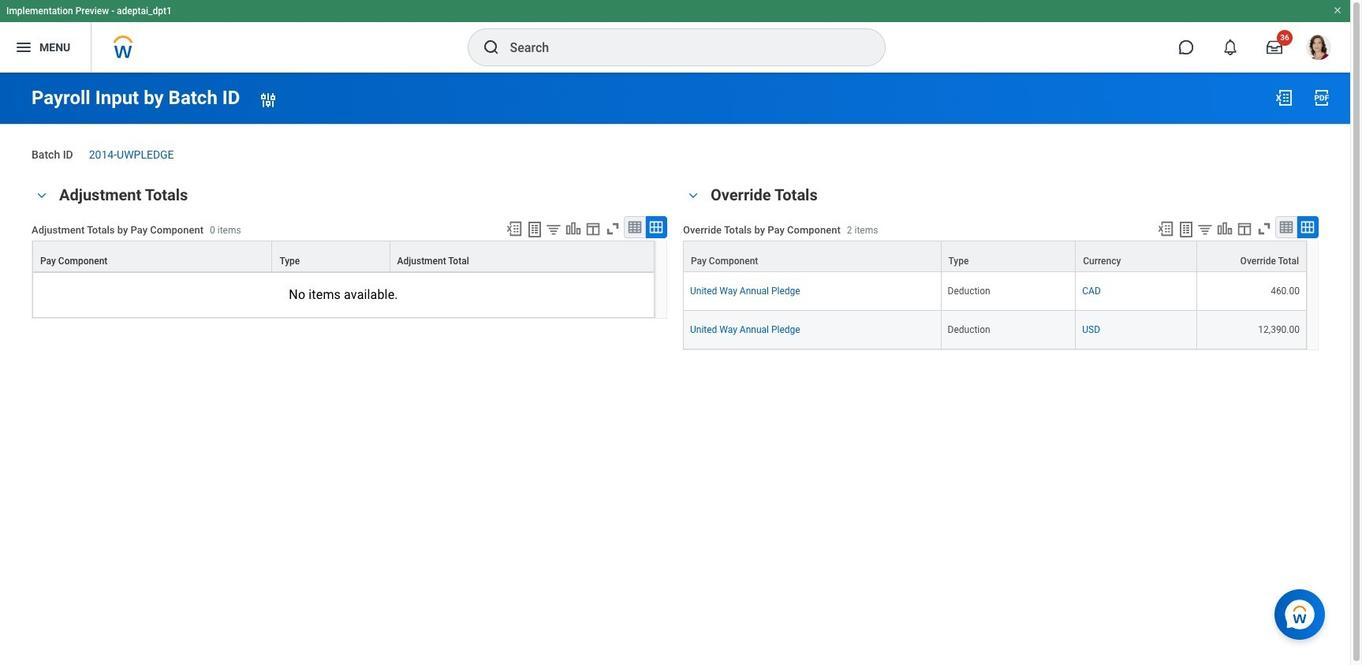 Task type: locate. For each thing, give the bounding box(es) containing it.
0 horizontal spatial table image
[[627, 219, 643, 235]]

1 horizontal spatial fullscreen image
[[1256, 220, 1274, 237]]

2 export to excel image from the left
[[1158, 220, 1175, 237]]

table image for expand table image
[[1279, 219, 1295, 235]]

fullscreen image for click to view/edit grid preferences icon
[[1256, 220, 1274, 237]]

2 table image from the left
[[1279, 219, 1295, 235]]

Search Workday  search field
[[510, 30, 853, 65]]

1 horizontal spatial export to excel image
[[1158, 220, 1175, 237]]

close environment banner image
[[1334, 6, 1343, 15]]

chevron down image
[[32, 190, 51, 201], [684, 190, 703, 201]]

1 horizontal spatial toolbar
[[1150, 216, 1319, 241]]

expand table image
[[1300, 219, 1316, 235]]

1 horizontal spatial table image
[[1279, 219, 1295, 235]]

main content
[[0, 73, 1351, 364]]

click to view/edit grid preferences image
[[1237, 220, 1254, 237]]

row
[[32, 241, 655, 272], [683, 241, 1308, 272], [683, 272, 1308, 311], [683, 311, 1308, 349]]

0 horizontal spatial toolbar
[[499, 216, 668, 241]]

1 horizontal spatial select to filter grid data image
[[1197, 221, 1214, 237]]

2 fullscreen image from the left
[[1256, 220, 1274, 237]]

search image
[[482, 38, 501, 57]]

fullscreen image for click to view/edit grid preferences image
[[604, 220, 622, 237]]

1 table image from the left
[[627, 219, 643, 235]]

1 toolbar from the left
[[499, 216, 668, 241]]

1 chevron down image from the left
[[32, 190, 51, 201]]

1 horizontal spatial chevron down image
[[684, 190, 703, 201]]

table image for expand table icon
[[627, 219, 643, 235]]

payroll input by batch id - expand/collapse chart image
[[565, 220, 582, 237]]

export to excel image left export to worksheets image on the top
[[506, 220, 523, 237]]

0 horizontal spatial export to excel image
[[506, 220, 523, 237]]

fullscreen image right click to view/edit grid preferences icon
[[1256, 220, 1274, 237]]

export to excel image for export to worksheets icon
[[1158, 220, 1175, 237]]

select to filter grid data image right export to worksheets image on the top
[[545, 221, 563, 237]]

2 select to filter grid data image from the left
[[1197, 221, 1214, 237]]

banner
[[0, 0, 1351, 73]]

table image left expand table image
[[1279, 219, 1295, 235]]

export to excel image
[[506, 220, 523, 237], [1158, 220, 1175, 237]]

export to excel image left export to worksheets icon
[[1158, 220, 1175, 237]]

2 toolbar from the left
[[1150, 216, 1319, 241]]

group
[[32, 182, 668, 319], [683, 182, 1319, 350]]

chevron down image for second group from left
[[684, 190, 703, 201]]

select to filter grid data image right export to worksheets icon
[[1197, 221, 1214, 237]]

2 chevron down image from the left
[[684, 190, 703, 201]]

1 horizontal spatial group
[[683, 182, 1319, 350]]

table image
[[627, 219, 643, 235], [1279, 219, 1295, 235]]

1 select to filter grid data image from the left
[[545, 221, 563, 237]]

table image left expand table icon
[[627, 219, 643, 235]]

0 horizontal spatial group
[[32, 182, 668, 319]]

fullscreen image
[[604, 220, 622, 237], [1256, 220, 1274, 237]]

fullscreen image right click to view/edit grid preferences image
[[604, 220, 622, 237]]

export to worksheets image
[[1177, 220, 1196, 239]]

0 horizontal spatial select to filter grid data image
[[545, 221, 563, 237]]

1 export to excel image from the left
[[506, 220, 523, 237]]

0 horizontal spatial fullscreen image
[[604, 220, 622, 237]]

2 group from the left
[[683, 182, 1319, 350]]

toolbar
[[499, 216, 668, 241], [1150, 216, 1319, 241]]

select to filter grid data image
[[545, 221, 563, 237], [1197, 221, 1214, 237]]

payroll input by batch id - expand/collapse chart image
[[1217, 220, 1234, 237]]

0 horizontal spatial chevron down image
[[32, 190, 51, 201]]

1 fullscreen image from the left
[[604, 220, 622, 237]]



Task type: vqa. For each thing, say whether or not it's contained in the screenshot.
Export to Excel icon associated with Export to Worksheets icon
yes



Task type: describe. For each thing, give the bounding box(es) containing it.
chevron down image for 1st group from left
[[32, 190, 51, 201]]

profile logan mcneil image
[[1307, 35, 1332, 63]]

change selection image
[[259, 90, 278, 109]]

export to excel image for export to worksheets image on the top
[[506, 220, 523, 237]]

notifications large image
[[1223, 39, 1239, 55]]

select to filter grid data image for export to worksheets image on the top
[[545, 221, 563, 237]]

export to worksheets image
[[526, 220, 544, 239]]

justify image
[[14, 38, 33, 57]]

click to view/edit grid preferences image
[[585, 220, 602, 237]]

inbox large image
[[1267, 39, 1283, 55]]

expand table image
[[649, 219, 664, 235]]

1 group from the left
[[32, 182, 668, 319]]

view printable version (pdf) image
[[1313, 88, 1332, 107]]

export to excel image
[[1275, 88, 1294, 107]]

select to filter grid data image for export to worksheets icon
[[1197, 221, 1214, 237]]



